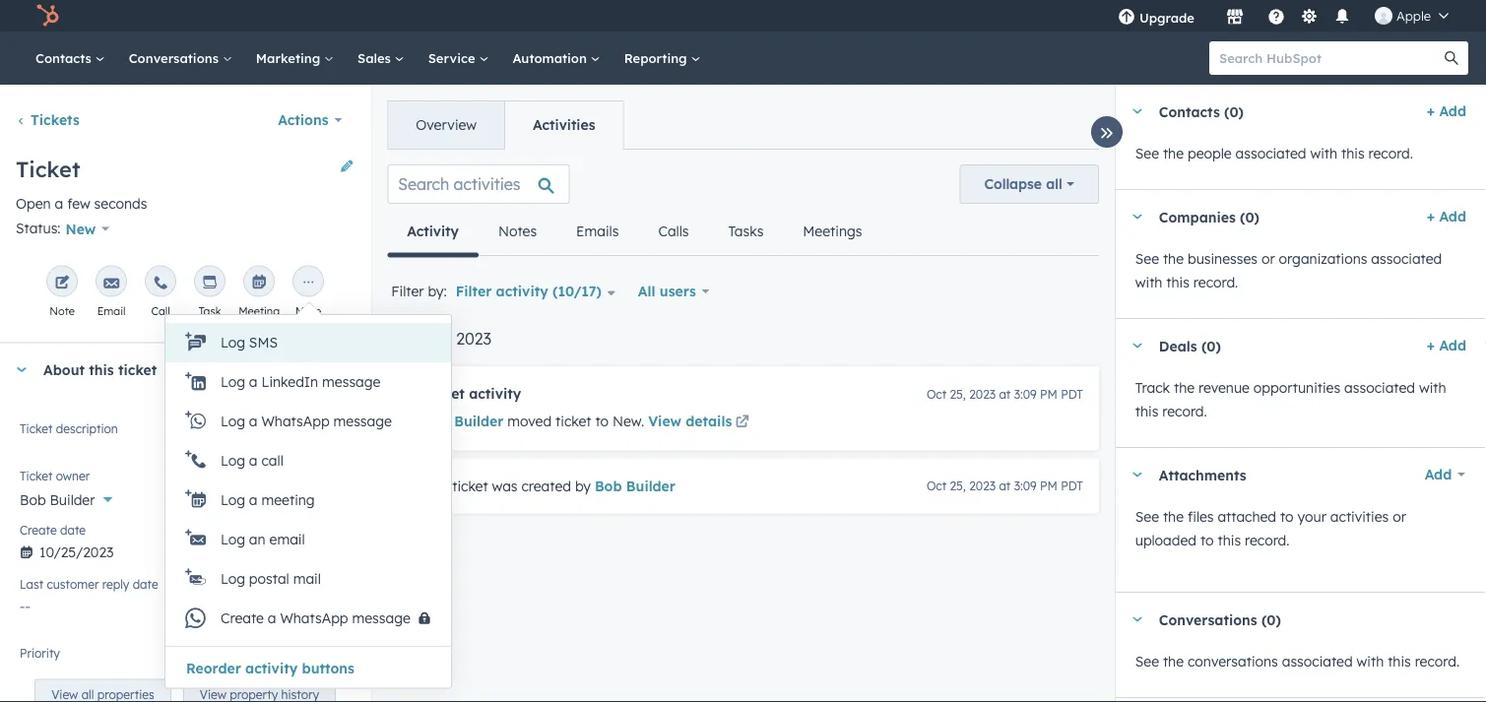 Task type: locate. For each thing, give the bounding box(es) containing it.
pm inside ticket activity element
[[1041, 387, 1058, 402]]

bob right the by
[[595, 477, 622, 495]]

(0) for companies (0)
[[1241, 208, 1260, 225]]

see for see the people associated with this record.
[[1136, 145, 1160, 162]]

2023 inside ticket activity element
[[970, 387, 996, 402]]

bob builder button
[[423, 410, 504, 434], [595, 474, 676, 498]]

this inside see the files attached to your activities or uploaded to this record.
[[1218, 532, 1242, 549]]

0 vertical spatial all
[[1047, 175, 1063, 193]]

1 filter from the left
[[391, 283, 424, 300]]

menu containing log sms
[[166, 323, 451, 680]]

0 horizontal spatial or
[[1262, 250, 1276, 268]]

collapse all
[[985, 175, 1063, 193]]

a left linkedin
[[249, 373, 258, 391]]

1 vertical spatial to
[[1281, 508, 1294, 526]]

Last customer reply date text field
[[20, 589, 351, 620]]

log left call
[[221, 452, 245, 470]]

1 vertical spatial + add
[[1428, 208, 1467, 225]]

2 horizontal spatial bob
[[595, 477, 622, 495]]

a for create a whatsapp message
[[268, 610, 276, 627]]

see the files attached to your activities or uploaded to this record.
[[1136, 508, 1407, 549]]

create a whatsapp message
[[221, 610, 411, 627]]

1 horizontal spatial filter
[[456, 283, 492, 300]]

a left few
[[55, 195, 63, 212]]

ticket for ticket activity
[[423, 385, 465, 403]]

activity up moved
[[469, 385, 522, 403]]

contacts
[[35, 50, 95, 66], [1160, 103, 1221, 120]]

activities
[[1331, 508, 1390, 526]]

contacts up "people"
[[1160, 103, 1221, 120]]

the down companies
[[1164, 250, 1184, 268]]

apple
[[1397, 7, 1432, 24]]

1 vertical spatial contacts
[[1160, 103, 1221, 120]]

1 vertical spatial new
[[613, 413, 642, 430]]

0 vertical spatial navigation
[[388, 101, 624, 150]]

new left view details
[[613, 413, 642, 430]]

contacts down hubspot link at top
[[35, 50, 95, 66]]

emails button
[[557, 208, 639, 255]]

see down conversations (0)
[[1136, 653, 1160, 671]]

1 vertical spatial menu
[[166, 323, 451, 680]]

0 horizontal spatial bob builder
[[20, 491, 95, 508]]

1 vertical spatial 3:09
[[1015, 479, 1037, 494]]

0 vertical spatial new
[[66, 220, 96, 237]]

a
[[55, 195, 63, 212], [249, 373, 258, 391], [249, 413, 258, 430], [249, 452, 258, 470], [249, 492, 258, 509], [268, 610, 276, 627]]

message down log sms button
[[322, 373, 381, 391]]

an for select
[[63, 654, 79, 671]]

0 vertical spatial bob builder button
[[423, 410, 504, 434]]

2 horizontal spatial to
[[1281, 508, 1294, 526]]

the left "people"
[[1164, 145, 1184, 162]]

Ticket description text field
[[20, 418, 351, 458]]

3:09
[[1015, 387, 1037, 402], [1015, 479, 1037, 494]]

log down log a meeting
[[221, 531, 245, 548]]

create date
[[20, 523, 86, 538]]

+ for see the people associated with this record.
[[1428, 102, 1436, 120]]

0 horizontal spatial menu
[[166, 323, 451, 680]]

0 horizontal spatial bob
[[20, 491, 46, 508]]

last
[[20, 577, 44, 592]]

2 + add from the top
[[1428, 208, 1467, 225]]

add for see the people associated with this record.
[[1440, 102, 1467, 120]]

with down contacts (0) dropdown button
[[1311, 145, 1338, 162]]

meeting
[[262, 492, 315, 509]]

caret image left contacts (0)
[[1132, 109, 1144, 114]]

+ for see the businesses or organizations associated with this record.
[[1428, 208, 1436, 225]]

0 vertical spatial bob builder
[[423, 413, 504, 430]]

the
[[1164, 145, 1184, 162], [1164, 250, 1184, 268], [1175, 379, 1195, 397], [1164, 508, 1184, 526], [1164, 653, 1184, 671]]

see inside "see the businesses or organizations associated with this record."
[[1136, 250, 1160, 268]]

1 pm from the top
[[1041, 387, 1058, 402]]

1 horizontal spatial bob builder button
[[595, 474, 676, 498]]

0 horizontal spatial create
[[20, 523, 57, 538]]

the up uploaded
[[1164, 508, 1184, 526]]

1 vertical spatial message
[[334, 413, 392, 430]]

view inside ticket activity element
[[649, 413, 682, 430]]

1 vertical spatial oct
[[927, 479, 947, 494]]

log a linkedin message
[[221, 373, 381, 391]]

associated right opportunities
[[1345, 379, 1416, 397]]

bob builder button down ticket activity
[[423, 410, 504, 434]]

whatsapp down log postal mail button
[[280, 610, 348, 627]]

1 + from the top
[[1428, 102, 1436, 120]]

2 + add button from the top
[[1428, 205, 1467, 229]]

caret image for conversations (0)
[[1132, 617, 1144, 622]]

conversations (0) button
[[1116, 593, 1467, 646]]

add for track the revenue opportunities associated with this record.
[[1440, 337, 1467, 354]]

an inside button
[[249, 531, 266, 548]]

see inside see the files attached to your activities or uploaded to this record.
[[1136, 508, 1160, 526]]

bob builder down ticket activity
[[423, 413, 504, 430]]

0 horizontal spatial all
[[81, 688, 94, 702]]

0 vertical spatial oct
[[927, 387, 947, 402]]

create up the last
[[20, 523, 57, 538]]

2 horizontal spatial view
[[649, 413, 682, 430]]

0 horizontal spatial bob builder button
[[423, 410, 504, 434]]

date up the customer
[[60, 523, 86, 538]]

3 see from the top
[[1136, 508, 1160, 526]]

0 vertical spatial message
[[322, 373, 381, 391]]

0 vertical spatial 3:09
[[1015, 387, 1037, 402]]

7 log from the top
[[221, 571, 245, 588]]

0 horizontal spatial filter
[[391, 283, 424, 300]]

2 horizontal spatial ticket
[[556, 413, 592, 430]]

ticket up open
[[16, 156, 80, 183]]

0 vertical spatial whatsapp
[[262, 413, 330, 430]]

an for log
[[249, 531, 266, 548]]

the left conversations
[[1164, 653, 1184, 671]]

1 pdt from the top
[[1061, 387, 1084, 402]]

menu containing apple
[[1105, 0, 1463, 32]]

add
[[1440, 102, 1467, 120], [1440, 208, 1467, 225], [1440, 337, 1467, 354], [1426, 466, 1453, 483]]

at
[[1000, 387, 1011, 402], [1000, 479, 1011, 494]]

4 see from the top
[[1136, 653, 1160, 671]]

2 vertical spatial message
[[352, 610, 411, 627]]

few
[[67, 195, 90, 212]]

to left .
[[596, 413, 609, 430]]

or inside "see the businesses or organizations associated with this record."
[[1262, 250, 1276, 268]]

log down the log sms
[[221, 373, 245, 391]]

1 vertical spatial pdt
[[1061, 479, 1084, 494]]

1 vertical spatial whatsapp
[[280, 610, 348, 627]]

a inside log a whatsapp message button
[[249, 413, 258, 430]]

1 horizontal spatial menu
[[1105, 0, 1463, 32]]

0 horizontal spatial view
[[51, 688, 78, 702]]

caret image inside deals (0) dropdown button
[[1132, 343, 1144, 348]]

caret image inside the about this ticket dropdown button
[[16, 367, 28, 372]]

(0) up "people"
[[1225, 103, 1244, 120]]

0 vertical spatial create
[[20, 523, 57, 538]]

0 vertical spatial to
[[596, 413, 609, 430]]

date right reply
[[133, 577, 158, 592]]

0 vertical spatial 25,
[[950, 387, 967, 402]]

1 horizontal spatial all
[[1047, 175, 1063, 193]]

date
[[60, 523, 86, 538], [133, 577, 158, 592]]

caret image inside attachments dropdown button
[[1132, 472, 1144, 477]]

3 + from the top
[[1428, 337, 1436, 354]]

1 horizontal spatial an
[[249, 531, 266, 548]]

add button
[[1413, 455, 1467, 495]]

all
[[1047, 175, 1063, 193], [81, 688, 94, 702]]

an left email
[[249, 531, 266, 548]]

ticket
[[118, 361, 157, 378], [556, 413, 592, 430], [452, 477, 488, 495]]

new down open a few seconds in the left top of the page
[[66, 220, 96, 237]]

create
[[20, 523, 57, 538], [221, 610, 264, 627]]

ticket activity element
[[388, 367, 1099, 451]]

tasks button
[[709, 208, 784, 255]]

log left postal
[[221, 571, 245, 588]]

hubspot link
[[24, 4, 74, 28]]

1 horizontal spatial view
[[200, 688, 227, 702]]

ticket right moved
[[556, 413, 592, 430]]

bob down ticket activity
[[423, 413, 450, 430]]

or down companies (0) dropdown button
[[1262, 250, 1276, 268]]

activities
[[533, 116, 596, 134]]

message for log a whatsapp message
[[334, 413, 392, 430]]

the for files
[[1164, 508, 1184, 526]]

log down "log a call"
[[221, 492, 245, 509]]

upgrade image
[[1118, 9, 1136, 27]]

log up "log a call"
[[221, 413, 245, 430]]

conversations inside dropdown button
[[1160, 611, 1258, 628]]

1 vertical spatial or
[[1394, 508, 1407, 526]]

1 25, from the top
[[950, 387, 967, 402]]

builder
[[454, 413, 504, 430], [627, 477, 676, 495], [50, 491, 95, 508]]

the inside track the revenue opportunities associated with this record.
[[1175, 379, 1195, 397]]

meetings
[[803, 223, 863, 240]]

1 + add from the top
[[1428, 102, 1467, 120]]

or right activities
[[1394, 508, 1407, 526]]

log a call
[[221, 452, 284, 470]]

property
[[230, 688, 278, 702]]

caret image inside contacts (0) dropdown button
[[1132, 109, 1144, 114]]

3 log from the top
[[221, 413, 245, 430]]

1 horizontal spatial to
[[1201, 532, 1215, 549]]

Search activities search field
[[388, 165, 570, 204]]

an inside popup button
[[63, 654, 79, 671]]

all down select an option
[[81, 688, 94, 702]]

caret image left deals
[[1132, 343, 1144, 348]]

to
[[596, 413, 609, 430], [1281, 508, 1294, 526], [1201, 532, 1215, 549]]

to inside ticket activity element
[[596, 413, 609, 430]]

caret image left attachments
[[1132, 472, 1144, 477]]

1 at from the top
[[1000, 387, 1011, 402]]

1 horizontal spatial date
[[133, 577, 158, 592]]

5 log from the top
[[221, 492, 245, 509]]

builder down .
[[627, 477, 676, 495]]

0 vertical spatial conversations
[[129, 50, 222, 66]]

the inside "see the businesses or organizations associated with this record."
[[1164, 250, 1184, 268]]

1 vertical spatial + add button
[[1428, 205, 1467, 229]]

25, inside ticket activity element
[[950, 387, 967, 402]]

1 horizontal spatial new
[[613, 413, 642, 430]]

2 navigation from the top
[[388, 208, 882, 258]]

create for create a whatsapp message
[[221, 610, 264, 627]]

deals (0)
[[1160, 337, 1222, 354]]

bob builder down ticket owner
[[20, 491, 95, 508]]

1 vertical spatial create
[[221, 610, 264, 627]]

october
[[391, 329, 452, 349]]

oct
[[927, 387, 947, 402], [927, 479, 947, 494]]

1 horizontal spatial conversations
[[1160, 611, 1258, 628]]

whatsapp for log
[[262, 413, 330, 430]]

0 horizontal spatial ticket
[[118, 361, 157, 378]]

reporting link
[[613, 32, 713, 85]]

1 3:09 from the top
[[1015, 387, 1037, 402]]

a inside 'log a call' button
[[249, 452, 258, 470]]

1 horizontal spatial builder
[[454, 413, 504, 430]]

1 + add button from the top
[[1428, 100, 1467, 123]]

navigation up search activities search box
[[388, 101, 624, 150]]

view down reorder
[[200, 688, 227, 702]]

filter for filter activity (10/17)
[[456, 283, 492, 300]]

meetings button
[[784, 208, 882, 255]]

october 2023 feed
[[372, 149, 1115, 538]]

meeting image
[[251, 275, 267, 291]]

a down 'log postal mail'
[[268, 610, 276, 627]]

ticket for ticket description
[[20, 422, 53, 436]]

bob inside ticket activity element
[[423, 413, 450, 430]]

(0) up businesses
[[1241, 208, 1260, 225]]

contacts inside dropdown button
[[1160, 103, 1221, 120]]

bob builder image
[[1376, 7, 1393, 25]]

ticket inside 'october 2023' feed
[[423, 385, 465, 403]]

1 horizontal spatial ticket
[[452, 477, 488, 495]]

0 horizontal spatial builder
[[50, 491, 95, 508]]

0 vertical spatial pm
[[1041, 387, 1058, 402]]

3 + add button from the top
[[1428, 334, 1467, 358]]

a inside "log a meeting" "button"
[[249, 492, 258, 509]]

4 log from the top
[[221, 452, 245, 470]]

navigation containing overview
[[388, 101, 624, 150]]

with down caret icon
[[1136, 274, 1163, 291]]

activities link
[[505, 101, 623, 149]]

this inside track the revenue opportunities associated with this record.
[[1136, 403, 1159, 420]]

log postal mail
[[221, 571, 321, 588]]

a for log a linkedin message
[[249, 373, 258, 391]]

a for log a call
[[249, 452, 258, 470]]

1 horizontal spatial bob builder
[[423, 413, 504, 430]]

menu
[[1105, 0, 1463, 32], [166, 323, 451, 680]]

contacts for contacts
[[35, 50, 95, 66]]

1 vertical spatial conversations
[[1160, 611, 1258, 628]]

an right select
[[63, 654, 79, 671]]

with inside track the revenue opportunities associated with this record.
[[1420, 379, 1447, 397]]

1 vertical spatial bob builder
[[20, 491, 95, 508]]

2 3:09 from the top
[[1015, 479, 1037, 494]]

builder down ticket activity
[[454, 413, 504, 430]]

0 vertical spatial +
[[1428, 102, 1436, 120]]

1 vertical spatial an
[[63, 654, 79, 671]]

files
[[1188, 508, 1214, 526]]

contacts (0)
[[1160, 103, 1244, 120]]

navigation
[[388, 101, 624, 150], [388, 208, 882, 258]]

whatsapp
[[262, 413, 330, 430], [280, 610, 348, 627]]

a inside create a whatsapp message button
[[268, 610, 276, 627]]

activity for filter
[[496, 283, 549, 300]]

(0) up the see the conversations associated with this record.
[[1262, 611, 1282, 628]]

caret image
[[1132, 109, 1144, 114], [1132, 343, 1144, 348], [16, 367, 28, 372], [1132, 472, 1144, 477], [1132, 617, 1144, 622]]

1 navigation from the top
[[388, 101, 624, 150]]

with up add 'popup button'
[[1420, 379, 1447, 397]]

0 vertical spatial contacts
[[35, 50, 95, 66]]

ticket left description
[[20, 422, 53, 436]]

1 vertical spatial oct 25, 2023 at 3:09 pm pdt
[[927, 479, 1084, 494]]

marketplaces image
[[1227, 9, 1245, 27]]

or inside see the files attached to your activities or uploaded to this record.
[[1394, 508, 1407, 526]]

associated right organizations
[[1372, 250, 1443, 268]]

link opens in a new window image
[[736, 411, 750, 435]]

a up "log a call"
[[249, 413, 258, 430]]

2 vertical spatial + add button
[[1428, 334, 1467, 358]]

1 oct 25, 2023 at 3:09 pm pdt from the top
[[927, 387, 1084, 402]]

ticket description
[[20, 422, 118, 436]]

1 horizontal spatial bob
[[423, 413, 450, 430]]

+ add button for see the people associated with this record.
[[1428, 100, 1467, 123]]

ticket left was
[[452, 477, 488, 495]]

0 vertical spatial ticket
[[118, 361, 157, 378]]

builder inside popup button
[[50, 491, 95, 508]]

2 vertical spatial +
[[1428, 337, 1436, 354]]

associated inside "see the businesses or organizations associated with this record."
[[1372, 250, 1443, 268]]

2 vertical spatial + add
[[1428, 337, 1467, 354]]

notifications image
[[1334, 9, 1352, 27]]

caret image left about
[[16, 367, 28, 372]]

0 vertical spatial pdt
[[1061, 387, 1084, 402]]

bob builder button right the by
[[595, 474, 676, 498]]

bob builder inside bob builder popup button
[[20, 491, 95, 508]]

2 horizontal spatial builder
[[627, 477, 676, 495]]

bob
[[423, 413, 450, 430], [595, 477, 622, 495], [20, 491, 46, 508]]

log an email
[[221, 531, 305, 548]]

0 horizontal spatial an
[[63, 654, 79, 671]]

1 horizontal spatial create
[[221, 610, 264, 627]]

overview
[[416, 116, 477, 134]]

see up uploaded
[[1136, 508, 1160, 526]]

ticket for ticket owner
[[20, 469, 53, 484]]

upgrade
[[1140, 9, 1195, 26]]

a inside log a linkedin message button
[[249, 373, 258, 391]]

log inside "button"
[[221, 492, 245, 509]]

reply
[[102, 577, 129, 592]]

message
[[322, 373, 381, 391], [334, 413, 392, 430], [352, 610, 411, 627]]

caret image left conversations (0)
[[1132, 617, 1144, 622]]

1 vertical spatial pm
[[1041, 479, 1058, 494]]

1 vertical spatial navigation
[[388, 208, 882, 258]]

all inside popup button
[[1047, 175, 1063, 193]]

ticket down call
[[118, 361, 157, 378]]

1 vertical spatial activity
[[469, 385, 522, 403]]

the right "track"
[[1175, 379, 1195, 397]]

message for create a whatsapp message
[[352, 610, 411, 627]]

activity
[[496, 283, 549, 300], [469, 385, 522, 403], [245, 660, 298, 677]]

2 vertical spatial 2023
[[970, 479, 996, 494]]

to new .
[[596, 413, 649, 430]]

see left "people"
[[1136, 145, 1160, 162]]

filter left by:
[[391, 283, 424, 300]]

the for people
[[1164, 145, 1184, 162]]

more image
[[301, 275, 316, 291]]

owner
[[56, 469, 90, 484]]

oct 25, 2023 at 3:09 pm pdt
[[927, 387, 1084, 402], [927, 479, 1084, 494]]

apple button
[[1364, 0, 1461, 32]]

(0) for deals (0)
[[1202, 337, 1222, 354]]

customer
[[47, 577, 99, 592]]

activity left (10/17) in the left of the page
[[496, 283, 549, 300]]

Search HubSpot search field
[[1210, 41, 1451, 75]]

to left your on the right bottom of the page
[[1281, 508, 1294, 526]]

6 log from the top
[[221, 531, 245, 548]]

ticket down october 2023 at the top
[[423, 385, 465, 403]]

3 + add from the top
[[1428, 337, 1467, 354]]

moved
[[508, 413, 552, 430]]

1 vertical spatial +
[[1428, 208, 1436, 225]]

with down conversations (0) dropdown button
[[1357, 653, 1385, 671]]

25,
[[950, 387, 967, 402], [950, 479, 967, 494]]

to down files
[[1201, 532, 1215, 549]]

ticket left owner
[[20, 469, 53, 484]]

1 vertical spatial all
[[81, 688, 94, 702]]

0 vertical spatial + add button
[[1428, 100, 1467, 123]]

2 vertical spatial activity
[[245, 660, 298, 677]]

see for see the conversations associated with this record.
[[1136, 653, 1160, 671]]

add inside 'popup button'
[[1426, 466, 1453, 483]]

+ add for see the businesses or organizations associated with this record.
[[1428, 208, 1467, 225]]

collapse
[[985, 175, 1043, 193]]

1 horizontal spatial contacts
[[1160, 103, 1221, 120]]

1 vertical spatial at
[[1000, 479, 1011, 494]]

0 horizontal spatial contacts
[[35, 50, 95, 66]]

see down caret icon
[[1136, 250, 1160, 268]]

a left meeting
[[249, 492, 258, 509]]

2 + from the top
[[1428, 208, 1436, 225]]

whatsapp down the log a linkedin message
[[262, 413, 330, 430]]

the inside see the files attached to your activities or uploaded to this record.
[[1164, 508, 1184, 526]]

bob down ticket owner
[[20, 491, 46, 508]]

navigation containing activity
[[388, 208, 882, 258]]

0 vertical spatial at
[[1000, 387, 1011, 402]]

log a whatsapp message
[[221, 413, 392, 430]]

ticket owner
[[20, 469, 90, 484]]

1 see from the top
[[1136, 145, 1160, 162]]

deals
[[1160, 337, 1198, 354]]

notes
[[499, 223, 537, 240]]

log left sms
[[221, 334, 245, 351]]

1 horizontal spatial or
[[1394, 508, 1407, 526]]

activity up view property history link
[[245, 660, 298, 677]]

create down postal
[[221, 610, 264, 627]]

create inside button
[[221, 610, 264, 627]]

0 vertical spatial + add
[[1428, 102, 1467, 120]]

log a linkedin message button
[[166, 363, 451, 402]]

0 vertical spatial menu
[[1105, 0, 1463, 32]]

see for see the businesses or organizations associated with this record.
[[1136, 250, 1160, 268]]

the for revenue
[[1175, 379, 1195, 397]]

activity inside button
[[245, 660, 298, 677]]

attached
[[1218, 508, 1277, 526]]

activity for ticket
[[469, 385, 522, 403]]

(0) right deals
[[1202, 337, 1222, 354]]

whatsapp for create
[[280, 610, 348, 627]]

caret image inside conversations (0) dropdown button
[[1132, 617, 1144, 622]]

log for log an email
[[221, 531, 245, 548]]

2 log from the top
[[221, 373, 245, 391]]

1 log from the top
[[221, 334, 245, 351]]

1 vertical spatial 2023
[[970, 387, 996, 402]]

log an email button
[[166, 520, 451, 560]]

navigation up all
[[388, 208, 882, 258]]

bob inside popup button
[[20, 491, 46, 508]]

2 see from the top
[[1136, 250, 1160, 268]]

tickets
[[31, 111, 80, 129]]

view for view details
[[649, 413, 682, 430]]

call image
[[153, 275, 169, 291]]

message down log a linkedin message button
[[334, 413, 392, 430]]

log sms button
[[166, 323, 451, 363]]

pdt inside ticket activity element
[[1061, 387, 1084, 402]]

view right .
[[649, 413, 682, 430]]

0 vertical spatial or
[[1262, 250, 1276, 268]]

filter right by:
[[456, 283, 492, 300]]

a left call
[[249, 452, 258, 470]]

message up buttons
[[352, 610, 411, 627]]

0 horizontal spatial date
[[60, 523, 86, 538]]

0 horizontal spatial new
[[66, 220, 96, 237]]

1 vertical spatial 25,
[[950, 479, 967, 494]]

overview link
[[388, 101, 505, 149]]

1 oct from the top
[[927, 387, 947, 402]]

record. inside see the files attached to your activities or uploaded to this record.
[[1246, 532, 1290, 549]]

a for log a meeting
[[249, 492, 258, 509]]

associated down contacts (0) dropdown button
[[1236, 145, 1307, 162]]

all right collapse
[[1047, 175, 1063, 193]]

2 filter from the left
[[456, 283, 492, 300]]

notifications button
[[1326, 0, 1360, 32]]

navigation inside 'october 2023' feed
[[388, 208, 882, 258]]

caret image for about this ticket
[[16, 367, 28, 372]]

create for create date
[[20, 523, 57, 538]]

0 horizontal spatial to
[[596, 413, 609, 430]]

builder down owner
[[50, 491, 95, 508]]

0 vertical spatial an
[[249, 531, 266, 548]]

filter activity (10/17)
[[456, 283, 602, 300]]

view down select an option
[[51, 688, 78, 702]]

+ for track the revenue opportunities associated with this record.
[[1428, 337, 1436, 354]]

hubspot image
[[35, 4, 59, 28]]

view for view all properties
[[51, 688, 78, 702]]



Task type: describe. For each thing, give the bounding box(es) containing it.
add for see the businesses or organizations associated with this record.
[[1440, 208, 1467, 225]]

view details
[[649, 413, 732, 430]]

all for collapse
[[1047, 175, 1063, 193]]

record. inside track the revenue opportunities associated with this record.
[[1163, 403, 1208, 420]]

all users
[[638, 283, 696, 300]]

this inside "see the businesses or organizations associated with this record."
[[1167, 274, 1190, 291]]

meeting
[[239, 304, 280, 318]]

bob builder inside ticket activity element
[[423, 413, 504, 430]]

see for see the files attached to your activities or uploaded to this record.
[[1136, 508, 1160, 526]]

with inside "see the businesses or organizations associated with this record."
[[1136, 274, 1163, 291]]

search button
[[1436, 41, 1469, 75]]

tickets link
[[16, 111, 80, 129]]

see the businesses or organizations associated with this record.
[[1136, 250, 1443, 291]]

contacts link
[[24, 32, 117, 85]]

new button
[[61, 216, 122, 242]]

reorder
[[186, 660, 241, 677]]

email image
[[104, 275, 119, 291]]

sales
[[358, 50, 395, 66]]

associated inside track the revenue opportunities associated with this record.
[[1345, 379, 1416, 397]]

buttons
[[302, 660, 355, 677]]

+ add for track the revenue opportunities associated with this record.
[[1428, 337, 1467, 354]]

note image
[[54, 275, 70, 291]]

mail
[[293, 571, 321, 588]]

october 2023
[[391, 329, 492, 349]]

caret image for attachments
[[1132, 472, 1144, 477]]

activity
[[407, 223, 459, 240]]

new inside ticket activity element
[[613, 413, 642, 430]]

conversations (0)
[[1160, 611, 1282, 628]]

automation link
[[501, 32, 613, 85]]

companies (0) button
[[1116, 190, 1420, 243]]

log a whatsapp message button
[[166, 402, 451, 441]]

select an option
[[20, 654, 125, 671]]

call
[[262, 452, 284, 470]]

activity button
[[388, 208, 479, 258]]

filter by:
[[391, 283, 447, 300]]

2 pdt from the top
[[1061, 479, 1084, 494]]

2 oct 25, 2023 at 3:09 pm pdt from the top
[[927, 479, 1084, 494]]

open a few seconds
[[16, 195, 147, 212]]

associated down conversations (0) dropdown button
[[1283, 653, 1354, 671]]

2 25, from the top
[[950, 479, 967, 494]]

+ add for see the people associated with this record.
[[1428, 102, 1467, 120]]

oct 25, 2023 at 3:09 pm pdt inside ticket activity element
[[927, 387, 1084, 402]]

about this ticket
[[43, 361, 157, 378]]

view details link
[[649, 411, 753, 435]]

help button
[[1260, 0, 1294, 32]]

select an option button
[[20, 643, 351, 675]]

2 at from the top
[[1000, 479, 1011, 494]]

collapse all button
[[960, 165, 1099, 204]]

view property history
[[200, 688, 319, 702]]

your
[[1298, 508, 1327, 526]]

view for view property history
[[200, 688, 227, 702]]

select
[[20, 654, 59, 671]]

(10/17)
[[553, 283, 602, 300]]

this
[[423, 477, 449, 495]]

details
[[686, 413, 732, 430]]

activity for reorder
[[245, 660, 298, 677]]

sms
[[249, 334, 278, 351]]

by:
[[428, 283, 447, 300]]

log for log a meeting
[[221, 492, 245, 509]]

link opens in a new window image
[[736, 416, 750, 430]]

record. inside "see the businesses or organizations associated with this record."
[[1194, 274, 1239, 291]]

reorder activity buttons button
[[173, 657, 367, 680]]

new inside popup button
[[66, 220, 96, 237]]

2 vertical spatial ticket
[[452, 477, 488, 495]]

Create date text field
[[20, 534, 351, 566]]

track
[[1136, 379, 1171, 397]]

seconds
[[94, 195, 147, 212]]

email
[[97, 304, 126, 318]]

attachments button
[[1116, 448, 1405, 502]]

+ add button for see the businesses or organizations associated with this record.
[[1428, 205, 1467, 229]]

1 vertical spatial ticket
[[556, 413, 592, 430]]

task
[[199, 304, 221, 318]]

option
[[83, 654, 125, 671]]

(0) for conversations (0)
[[1262, 611, 1282, 628]]

log sms
[[221, 334, 278, 351]]

log for log a linkedin message
[[221, 373, 245, 391]]

contacts for contacts (0)
[[1160, 103, 1221, 120]]

companies (0)
[[1160, 208, 1260, 225]]

log for log a call
[[221, 452, 245, 470]]

ticket for ticket
[[16, 156, 80, 183]]

uploaded
[[1136, 532, 1197, 549]]

view all properties link
[[35, 679, 171, 703]]

create a whatsapp message button
[[166, 599, 451, 639]]

log for log postal mail
[[221, 571, 245, 588]]

filter for filter by:
[[391, 283, 424, 300]]

a for open a few seconds
[[55, 195, 63, 212]]

conversations
[[1188, 653, 1279, 671]]

properties
[[97, 688, 155, 702]]

attachments
[[1160, 466, 1247, 484]]

message for log a linkedin message
[[322, 373, 381, 391]]

companies
[[1160, 208, 1236, 225]]

log postal mail button
[[166, 560, 451, 599]]

this inside dropdown button
[[89, 361, 114, 378]]

caret image for deals (0)
[[1132, 343, 1144, 348]]

task image
[[202, 275, 218, 291]]

all for view
[[81, 688, 94, 702]]

bob builder button inside ticket activity element
[[423, 410, 504, 434]]

caret image
[[1132, 214, 1144, 219]]

description
[[56, 422, 118, 436]]

+ add button for track the revenue opportunities associated with this record.
[[1428, 334, 1467, 358]]

last customer reply date
[[20, 577, 158, 592]]

tasks
[[729, 223, 764, 240]]

ticket inside dropdown button
[[118, 361, 157, 378]]

help image
[[1268, 9, 1286, 27]]

settings link
[[1298, 5, 1322, 26]]

0 vertical spatial date
[[60, 523, 86, 538]]

contacts (0) button
[[1116, 85, 1420, 138]]

1 vertical spatial bob builder button
[[595, 474, 676, 498]]

conversations for conversations (0)
[[1160, 611, 1258, 628]]

see the people associated with this record.
[[1136, 145, 1414, 162]]

1 vertical spatial date
[[133, 577, 158, 592]]

conversations for conversations
[[129, 50, 222, 66]]

log for log a whatsapp message
[[221, 413, 245, 430]]

track the revenue opportunities associated with this record.
[[1136, 379, 1447, 420]]

linkedin
[[262, 373, 318, 391]]

caret image for contacts (0)
[[1132, 109, 1144, 114]]

builder inside button
[[454, 413, 504, 430]]

sales link
[[346, 32, 416, 85]]

settings image
[[1301, 8, 1319, 26]]

calls
[[659, 223, 689, 240]]

log for log sms
[[221, 334, 245, 351]]

2 oct from the top
[[927, 479, 947, 494]]

reporting
[[624, 50, 691, 66]]

3:09 inside ticket activity element
[[1015, 387, 1037, 402]]

the for conversations
[[1164, 653, 1184, 671]]

2 vertical spatial to
[[1201, 532, 1215, 549]]

the for businesses
[[1164, 250, 1184, 268]]

at inside ticket activity element
[[1000, 387, 1011, 402]]

search image
[[1446, 51, 1459, 65]]

note
[[50, 304, 75, 318]]

created
[[522, 477, 572, 495]]

0 vertical spatial 2023
[[456, 329, 492, 349]]

actions button
[[265, 101, 355, 140]]

service
[[428, 50, 479, 66]]

oct inside ticket activity element
[[927, 387, 947, 402]]

history
[[281, 688, 319, 702]]

log a meeting button
[[166, 481, 451, 520]]

conversations link
[[117, 32, 244, 85]]

view all properties
[[51, 688, 155, 702]]

(0) for contacts (0)
[[1225, 103, 1244, 120]]

open
[[16, 195, 51, 212]]

a for log a whatsapp message
[[249, 413, 258, 430]]

organizations
[[1280, 250, 1368, 268]]

all
[[638, 283, 656, 300]]

about
[[43, 361, 85, 378]]

see the conversations associated with this record.
[[1136, 653, 1460, 671]]

2 pm from the top
[[1041, 479, 1058, 494]]



Task type: vqa. For each thing, say whether or not it's contained in the screenshot.
bottom + Add button
yes



